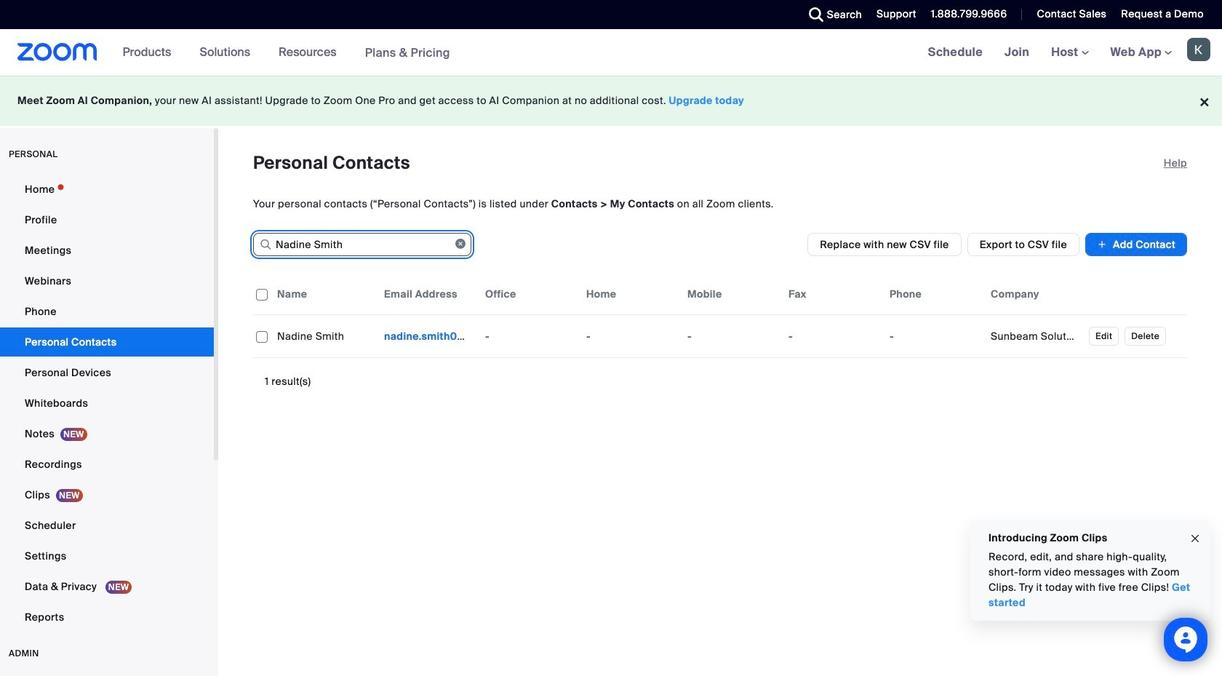 Task type: vqa. For each thing, say whether or not it's contained in the screenshot.
add Icon
yes



Task type: describe. For each thing, give the bounding box(es) containing it.
2 cell from the left
[[884, 322, 985, 351]]

add image
[[1097, 237, 1108, 252]]

product information navigation
[[112, 29, 461, 76]]

meetings navigation
[[917, 29, 1223, 76]]

zoom logo image
[[17, 43, 97, 61]]

3 cell from the left
[[985, 322, 1086, 351]]



Task type: locate. For each thing, give the bounding box(es) containing it.
banner
[[0, 29, 1223, 76]]

application
[[253, 274, 1188, 358]]

close image
[[1190, 530, 1201, 547]]

Search Contacts Input text field
[[253, 233, 472, 256]]

1 cell from the left
[[378, 322, 480, 351]]

profile picture image
[[1188, 38, 1211, 61]]

cell
[[378, 322, 480, 351], [884, 322, 985, 351], [985, 322, 1086, 351]]

personal menu menu
[[0, 175, 214, 633]]

footer
[[0, 76, 1223, 126]]



